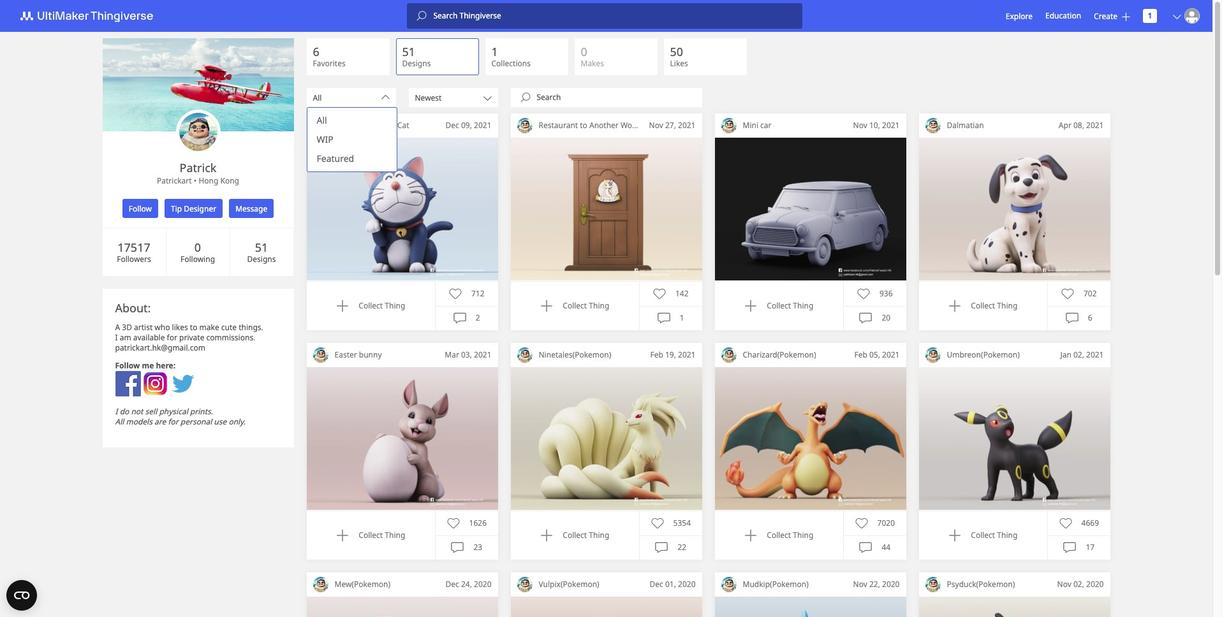 Task type: locate. For each thing, give the bounding box(es) containing it.
add to collection image for 1626
[[336, 530, 349, 542]]

avatar image for dalmatian
[[925, 118, 941, 133]]

follow left me
[[115, 360, 140, 371]]

feb left 19,
[[650, 350, 663, 360]]

feb for feb 05, 2021
[[855, 350, 868, 360]]

6 for 6
[[1088, 313, 1093, 324]]

mew(pokemon)
[[335, 579, 391, 590]]

sell
[[145, 406, 157, 417]]

image image left me
[[115, 371, 141, 397]]

1 vertical spatial 0
[[194, 240, 201, 255]]

51 down the message button
[[255, 240, 268, 255]]

1 horizontal spatial to
[[580, 120, 587, 131]]

dec left 09,
[[446, 120, 459, 131]]

02, right jan
[[1074, 350, 1084, 360]]

4 comment image from the left
[[1066, 312, 1079, 325]]

designs down the message
[[247, 254, 276, 264]]

collect thing link up ninetales(pokemon)
[[541, 300, 609, 313]]

2020 right '22,'
[[882, 579, 900, 590]]

4669 link
[[1059, 517, 1099, 530]]

comment image down 142 link
[[658, 312, 670, 325]]

image image
[[115, 371, 141, 397], [143, 371, 168, 397], [170, 371, 196, 397]]

available
[[133, 332, 165, 343]]

dec for dec 01, 2020
[[650, 579, 663, 590]]

1 horizontal spatial search control image
[[520, 93, 530, 103]]

thing card image for psyduck(pokemon)
[[919, 597, 1110, 618]]

2 02, from the top
[[1074, 579, 1084, 590]]

08,
[[1074, 120, 1084, 131]]

2 i from the top
[[115, 406, 118, 417]]

collect up umbreon(pokemon)
[[971, 300, 995, 311]]

0 for 0 following
[[194, 240, 201, 255]]

2021 right 19,
[[678, 350, 696, 360]]

like image left 142
[[653, 288, 666, 300]]

bunny
[[359, 350, 382, 360]]

1 add to collection image from the left
[[336, 530, 349, 542]]

4 add to collection image from the left
[[949, 530, 962, 542]]

2 vertical spatial all
[[115, 417, 124, 427]]

1 image image from the left
[[115, 371, 141, 397]]

add to collection image for 5354
[[541, 530, 553, 542]]

01,
[[665, 579, 676, 590]]

1 add to collection image from the left
[[336, 300, 349, 313]]

0 vertical spatial all
[[313, 92, 322, 103]]

add to collection image for 7020
[[745, 530, 757, 542]]

3 image image from the left
[[170, 371, 196, 397]]

0 vertical spatial search control image
[[417, 11, 427, 21]]

0 down designer at left top
[[194, 240, 201, 255]]

1 vertical spatial 02,
[[1074, 579, 1084, 590]]

dalmatian
[[947, 120, 984, 131]]

all up wip
[[317, 114, 327, 126]]

2021 right 05,
[[882, 350, 900, 360]]

collect thing link up bunny
[[336, 300, 405, 313]]

dec left 24,
[[446, 579, 459, 590]]

add to collection image
[[336, 300, 349, 313], [541, 300, 553, 313], [745, 300, 757, 313], [949, 300, 962, 313]]

0 horizontal spatial 6
[[313, 44, 319, 59]]

a
[[115, 322, 120, 333]]

0 vertical spatial 1 link
[[1143, 9, 1157, 23]]

0 vertical spatial 51 designs
[[402, 44, 431, 69]]

1 horizontal spatial 6
[[1088, 313, 1093, 324]]

comment image left 23
[[451, 542, 464, 555]]

add to collection image up mew(pokemon)
[[336, 530, 349, 542]]

i left 'am'
[[115, 332, 118, 343]]

add to collection image up ninetales(pokemon)
[[541, 300, 553, 313]]

0
[[581, 44, 587, 59], [194, 240, 201, 255]]

2 vertical spatial 1
[[680, 313, 684, 324]]

like image
[[651, 517, 664, 530], [855, 517, 868, 530], [1059, 517, 1072, 530]]

thing card image for mini car
[[715, 138, 906, 281]]

nov left 27, in the right of the page
[[649, 120, 663, 131]]

thing for 712
[[385, 300, 405, 311]]

2020 down 17 at the right bottom
[[1086, 579, 1104, 590]]

dec 24, 2020
[[446, 579, 492, 590]]

2021 for feb 05, 2021
[[882, 350, 900, 360]]

collect thing up bunny
[[359, 300, 405, 311]]

collect thing link for 936
[[745, 300, 814, 313]]

all inside "button"
[[313, 92, 322, 103]]

add to collection image up umbreon(pokemon)
[[949, 300, 962, 313]]

newest button
[[409, 88, 498, 107]]

0 horizontal spatial image image
[[115, 371, 141, 397]]

comment image left 22
[[655, 542, 668, 555]]

0 horizontal spatial 0
[[194, 240, 201, 255]]

collect thing link up psyduck(pokemon) on the bottom right of the page
[[949, 530, 1018, 542]]

like image
[[449, 288, 462, 300], [653, 288, 666, 300], [857, 288, 870, 300], [1062, 288, 1074, 300], [447, 517, 460, 530]]

6 inside 6 favorites
[[313, 44, 319, 59]]

1 vertical spatial i
[[115, 406, 118, 417]]

all down favorites
[[313, 92, 322, 103]]

nov 02, 2020
[[1057, 579, 1104, 590]]

for left private
[[167, 332, 177, 343]]

doraemon
[[335, 120, 373, 131]]

712 link
[[449, 288, 485, 300]]

17
[[1086, 542, 1095, 553]]

collect thing for 702
[[971, 300, 1018, 311]]

collect up ninetales(pokemon)
[[563, 300, 587, 311]]

collect thing link for 702
[[949, 300, 1018, 313]]

thing for 142
[[589, 300, 609, 311]]

follow button
[[122, 199, 158, 218]]

collect up psyduck(pokemon) on the bottom right of the page
[[971, 530, 995, 541]]

collect thing link for 1626
[[336, 530, 405, 542]]

20 link
[[860, 312, 891, 325]]

a 3d artist who likes to make cute things. i am available for private commissions. patrickart.hk@gmail.com
[[115, 322, 263, 353]]

like image for 142
[[653, 288, 666, 300]]

1 feb from the left
[[650, 350, 663, 360]]

comment image left "2"
[[454, 312, 466, 325]]

3 add to collection image from the left
[[745, 300, 757, 313]]

collect for 712
[[359, 300, 383, 311]]

likes
[[670, 58, 688, 69]]

collect thing up the mudkip(pokemon)
[[767, 530, 814, 541]]

51 up newest at the left top of page
[[402, 44, 415, 59]]

0 vertical spatial i
[[115, 332, 118, 343]]

collect for 702
[[971, 300, 995, 311]]

search control image
[[417, 11, 427, 21], [520, 93, 530, 103]]

1 comment image from the left
[[451, 542, 464, 555]]

dec left 01, on the right of the page
[[650, 579, 663, 590]]

collect for 142
[[563, 300, 587, 311]]

3 comment image from the left
[[860, 312, 872, 325]]

1 horizontal spatial like image
[[855, 517, 868, 530]]

collect thing up umbreon(pokemon)
[[971, 300, 1018, 311]]

follow
[[129, 203, 152, 214], [115, 360, 140, 371]]

wip
[[317, 133, 333, 145]]

2021 for jan 02, 2021
[[1086, 350, 1104, 360]]

712
[[471, 288, 485, 299]]

nov left 10,
[[853, 120, 868, 131]]

02, for nov
[[1074, 579, 1084, 590]]

2021 right 10,
[[882, 120, 900, 131]]

comment image
[[451, 542, 464, 555], [655, 542, 668, 555], [860, 542, 872, 555], [1064, 542, 1077, 555]]

collect thing up vulpix(pokemon)
[[563, 530, 609, 541]]

thing card image for umbreon(pokemon)
[[919, 367, 1110, 511]]

cat
[[397, 120, 409, 131]]

1 up newest button
[[492, 44, 498, 59]]

to right 'likes'
[[190, 322, 197, 333]]

restaurant
[[539, 120, 578, 131]]

commissions.
[[206, 332, 255, 343]]

nov 22, 2020
[[853, 579, 900, 590]]

image image up physical
[[170, 371, 196, 397]]

1 vertical spatial follow
[[115, 360, 140, 371]]

0 horizontal spatial to
[[190, 322, 197, 333]]

1 2020 from the left
[[474, 579, 492, 590]]

2 horizontal spatial image image
[[170, 371, 196, 397]]

2020 right 01, on the right of the page
[[678, 579, 696, 590]]

4 add to collection image from the left
[[949, 300, 962, 313]]

collect thing link up mew(pokemon)
[[336, 530, 405, 542]]

thing card image for doraemon lucky cat
[[307, 138, 498, 281]]

2021
[[474, 120, 492, 131], [678, 120, 696, 131], [882, 120, 900, 131], [1086, 120, 1104, 131], [474, 350, 492, 360], [678, 350, 696, 360], [882, 350, 900, 360], [1086, 350, 1104, 360]]

i inside the a 3d artist who likes to make cute things. i am available for private commissions. patrickart.hk@gmail.com
[[115, 332, 118, 343]]

add to collection image for 702
[[949, 300, 962, 313]]

thing card image for ninetales(pokemon)
[[511, 367, 702, 511]]

follow for follow me here:
[[115, 360, 140, 371]]

collect for 5354
[[563, 530, 587, 541]]

1 down 142
[[680, 313, 684, 324]]

2 add to collection image from the left
[[541, 530, 553, 542]]

education link
[[1046, 9, 1081, 23]]

collect up charizard(pokemon)
[[767, 300, 791, 311]]

car
[[761, 120, 772, 131]]

•
[[194, 175, 197, 186]]

open widget image
[[6, 581, 37, 611]]

like image left 4669
[[1059, 517, 1072, 530]]

add to collection image up the mudkip(pokemon)
[[745, 530, 757, 542]]

like image left 1626
[[447, 517, 460, 530]]

following
[[181, 254, 215, 264]]

collect thing up psyduck(pokemon) on the bottom right of the page
[[971, 530, 1018, 541]]

2020 for nov 02, 2020
[[1086, 579, 1104, 590]]

51 designs down the message
[[247, 240, 276, 264]]

collect thing for 4669
[[971, 530, 1018, 541]]

2 horizontal spatial 1
[[1148, 10, 1152, 21]]

avatar image for mew(pokemon)
[[313, 577, 328, 593]]

charizard(pokemon)
[[743, 350, 816, 360]]

collect thing link for 142
[[541, 300, 609, 313]]

add to collection image
[[336, 530, 349, 542], [541, 530, 553, 542], [745, 530, 757, 542], [949, 530, 962, 542]]

02, down 17 link
[[1074, 579, 1084, 590]]

mudkip(pokemon)
[[743, 579, 809, 590]]

1 vertical spatial search control image
[[520, 93, 530, 103]]

0 horizontal spatial 1
[[492, 44, 498, 59]]

2021 for apr 08, 2021
[[1086, 120, 1104, 131]]

collect thing up ninetales(pokemon)
[[563, 300, 609, 311]]

19,
[[665, 350, 676, 360]]

comment image for 1
[[658, 312, 670, 325]]

0 vertical spatial for
[[167, 332, 177, 343]]

20
[[882, 313, 891, 324]]

add to collection image up charizard(pokemon)
[[745, 300, 757, 313]]

collect up vulpix(pokemon)
[[563, 530, 587, 541]]

6 down 702
[[1088, 313, 1093, 324]]

2 comment image from the left
[[658, 312, 670, 325]]

0 down search thingiverse text box
[[581, 44, 587, 59]]

0 horizontal spatial designs
[[247, 254, 276, 264]]

2021 right 08,
[[1086, 120, 1104, 131]]

2021 right 09,
[[474, 120, 492, 131]]

1 horizontal spatial feb
[[855, 350, 868, 360]]

0 horizontal spatial search control image
[[417, 11, 427, 21]]

0 horizontal spatial 51 designs
[[247, 240, 276, 264]]

personal
[[180, 417, 212, 427]]

featured
[[317, 152, 354, 165]]

2021 right 27, in the right of the page
[[678, 120, 696, 131]]

apr
[[1059, 120, 1072, 131]]

not
[[131, 406, 143, 417]]

add to collection image up easter
[[336, 300, 349, 313]]

collect thing for 142
[[563, 300, 609, 311]]

makerbot logo image
[[13, 8, 168, 24]]

comment image down 702 link
[[1066, 312, 1079, 325]]

142
[[676, 288, 689, 299]]

1 horizontal spatial 0
[[581, 44, 587, 59]]

collect up bunny
[[359, 300, 383, 311]]

thing card image for dalmatian
[[919, 138, 1110, 281]]

1 vertical spatial 6
[[1088, 313, 1093, 324]]

collect thing link up charizard(pokemon)
[[745, 300, 814, 313]]

avatar image for charizard(pokemon)
[[721, 348, 737, 363]]

jan
[[1061, 350, 1072, 360]]

avatar image for umbreon(pokemon)
[[925, 348, 941, 363]]

all
[[313, 92, 322, 103], [317, 114, 327, 126], [115, 417, 124, 427]]

collect thing for 712
[[359, 300, 405, 311]]

feb
[[650, 350, 663, 360], [855, 350, 868, 360]]

comment image left 17 at the right bottom
[[1064, 542, 1077, 555]]

nov left '22,'
[[853, 579, 868, 590]]

6 up all "button"
[[313, 44, 319, 59]]

936
[[880, 288, 893, 299]]

collections
[[492, 58, 531, 69]]

1 02, from the top
[[1074, 350, 1084, 360]]

3 add to collection image from the left
[[745, 530, 757, 542]]

collect thing up charizard(pokemon)
[[767, 300, 814, 311]]

1 vertical spatial all
[[317, 114, 327, 126]]

1 vertical spatial 1 link
[[658, 312, 684, 325]]

2 2020 from the left
[[678, 579, 696, 590]]

0 vertical spatial 0
[[581, 44, 587, 59]]

designs up newest at the left top of page
[[402, 58, 431, 69]]

1 vertical spatial 1
[[492, 44, 498, 59]]

1 vertical spatial for
[[168, 417, 178, 427]]

for right the are
[[168, 417, 178, 427]]

3 2020 from the left
[[882, 579, 900, 590]]

51 designs up newest at the left top of page
[[402, 44, 431, 69]]

2 comment image from the left
[[655, 542, 668, 555]]

4 2020 from the left
[[1086, 579, 1104, 590]]

comment image left 20
[[860, 312, 872, 325]]

2 horizontal spatial like image
[[1059, 517, 1072, 530]]

collect for 4669
[[971, 530, 995, 541]]

i left do
[[115, 406, 118, 417]]

all inside the i do not sell physical prints. all models are for personal use only.
[[115, 417, 124, 427]]

0 vertical spatial 51
[[402, 44, 415, 59]]

designs
[[402, 58, 431, 69], [247, 254, 276, 264]]

0 inside 0 makes
[[581, 44, 587, 59]]

like image for 5354
[[651, 517, 664, 530]]

feb for feb 19, 2021
[[650, 350, 663, 360]]

4 comment image from the left
[[1064, 542, 1077, 555]]

message button
[[229, 199, 274, 218]]

0 vertical spatial designs
[[402, 58, 431, 69]]

like image left 712
[[449, 288, 462, 300]]

0 vertical spatial 1
[[1148, 10, 1152, 21]]

avatar image
[[1185, 8, 1200, 24], [179, 113, 217, 151], [313, 118, 328, 133], [517, 118, 532, 133], [721, 118, 737, 133], [925, 118, 941, 133], [313, 348, 328, 363], [517, 348, 532, 363], [721, 348, 737, 363], [925, 348, 941, 363], [313, 577, 328, 593], [517, 577, 532, 593], [721, 577, 737, 593], [925, 577, 941, 593]]

collect thing link up the mudkip(pokemon)
[[745, 530, 814, 542]]

for
[[167, 332, 177, 343], [168, 417, 178, 427]]

collect up mew(pokemon)
[[359, 530, 383, 541]]

0 vertical spatial 6
[[313, 44, 319, 59]]

thing card image
[[307, 138, 498, 281], [511, 138, 702, 281], [715, 138, 906, 281], [919, 138, 1110, 281], [307, 367, 498, 511], [511, 367, 702, 511], [715, 367, 906, 511], [919, 367, 1110, 511], [307, 597, 498, 618], [511, 597, 702, 618], [715, 597, 906, 618], [919, 597, 1110, 618]]

nov for nov 22, 2020
[[853, 579, 868, 590]]

1 horizontal spatial 1 link
[[1143, 9, 1157, 23]]

all left models at the left of page
[[115, 417, 124, 427]]

2021 for mar 03, 2021
[[474, 350, 492, 360]]

comment image
[[454, 312, 466, 325], [658, 312, 670, 325], [860, 312, 872, 325], [1066, 312, 1079, 325]]

2021 right 03,
[[474, 350, 492, 360]]

to
[[580, 120, 587, 131], [190, 322, 197, 333]]

dec 09, 2021
[[446, 120, 492, 131]]

0 inside 0 following
[[194, 240, 201, 255]]

add to collection image for 4669
[[949, 530, 962, 542]]

to left 'another'
[[580, 120, 587, 131]]

makes
[[581, 58, 604, 69]]

2 add to collection image from the left
[[541, 300, 553, 313]]

3 like image from the left
[[1059, 517, 1072, 530]]

for inside the i do not sell physical prints. all models are for personal use only.
[[168, 417, 178, 427]]

prints.
[[190, 406, 213, 417]]

2020 for dec 24, 2020
[[474, 579, 492, 590]]

2 like image from the left
[[855, 517, 868, 530]]

private
[[179, 332, 204, 343]]

1 link down 142 link
[[658, 312, 684, 325]]

like image left 5354
[[651, 517, 664, 530]]

world
[[621, 120, 642, 131]]

6
[[313, 44, 319, 59], [1088, 313, 1093, 324]]

only.
[[229, 417, 246, 427]]

avatar image for ninetales(pokemon)
[[517, 348, 532, 363]]

like image for 4669
[[1059, 517, 1072, 530]]

like image for 7020
[[855, 517, 868, 530]]

like image left 936
[[857, 288, 870, 300]]

1 right "plusicon"
[[1148, 10, 1152, 21]]

0 vertical spatial 02,
[[1074, 350, 1084, 360]]

thing for 7020
[[793, 530, 814, 541]]

comment image left 44
[[860, 542, 872, 555]]

51
[[402, 44, 415, 59], [255, 240, 268, 255]]

2 feb from the left
[[855, 350, 868, 360]]

like image for 936
[[857, 288, 870, 300]]

thing card image for mew(pokemon)
[[307, 597, 498, 618]]

image image up the sell
[[143, 371, 168, 397]]

collect thing link up vulpix(pokemon)
[[541, 530, 609, 542]]

1 link right "plusicon"
[[1143, 9, 1157, 23]]

2021 right jan
[[1086, 350, 1104, 360]]

comment image for 2
[[454, 312, 466, 325]]

nov down 17 link
[[1057, 579, 1072, 590]]

0 horizontal spatial like image
[[651, 517, 664, 530]]

like image left 702
[[1062, 288, 1074, 300]]

feb 05, 2021
[[855, 350, 900, 360]]

collect thing link up umbreon(pokemon)
[[949, 300, 1018, 313]]

0 following
[[181, 240, 215, 264]]

collect thing up mew(pokemon)
[[359, 530, 405, 541]]

0 horizontal spatial 51
[[255, 240, 268, 255]]

1 horizontal spatial 51 designs
[[402, 44, 431, 69]]

feb left 05,
[[855, 350, 868, 360]]

add to collection image up psyduck(pokemon) on the bottom right of the page
[[949, 530, 962, 542]]

follow inside follow button
[[129, 203, 152, 214]]

1 i from the top
[[115, 332, 118, 343]]

collect up the mudkip(pokemon)
[[767, 530, 791, 541]]

plusicon image
[[1122, 12, 1130, 21]]

7020 link
[[855, 517, 895, 530]]

0 vertical spatial follow
[[129, 203, 152, 214]]

702
[[1084, 288, 1097, 299]]

follow left tip
[[129, 203, 152, 214]]

1 like image from the left
[[651, 517, 664, 530]]

like image left 7020
[[855, 517, 868, 530]]

2020 right 24,
[[474, 579, 492, 590]]

favorites
[[313, 58, 346, 69]]

1 horizontal spatial image image
[[143, 371, 168, 397]]

here:
[[156, 360, 176, 371]]

thing for 702
[[997, 300, 1018, 311]]

3 comment image from the left
[[860, 542, 872, 555]]

feb 19, 2021
[[650, 350, 696, 360]]

nov for nov 27, 2021
[[649, 120, 663, 131]]

936 link
[[857, 288, 893, 300]]

0 horizontal spatial feb
[[650, 350, 663, 360]]

1 vertical spatial to
[[190, 322, 197, 333]]

thing card image for mudkip(pokemon)
[[715, 597, 906, 618]]

2 link
[[454, 312, 480, 325]]

1 comment image from the left
[[454, 312, 466, 325]]

add to collection image up vulpix(pokemon)
[[541, 530, 553, 542]]

51 designs
[[402, 44, 431, 69], [247, 240, 276, 264]]



Task type: describe. For each thing, give the bounding box(es) containing it.
patrick patrickart • hong kong
[[157, 160, 239, 186]]

Search text field
[[530, 93, 702, 103]]

umbreon(pokemon)
[[947, 350, 1020, 360]]

09,
[[461, 120, 472, 131]]

44 link
[[860, 542, 891, 555]]

collect thing link for 712
[[336, 300, 405, 313]]

22,
[[870, 579, 880, 590]]

physical
[[159, 406, 188, 417]]

patrick
[[180, 160, 217, 175]]

dec for dec 09, 2021
[[446, 120, 459, 131]]

collect thing link for 5354
[[541, 530, 609, 542]]

thing card image for vulpix(pokemon)
[[511, 597, 702, 618]]

thing for 5354
[[589, 530, 609, 541]]

5354 link
[[651, 517, 691, 530]]

1 inside 1 collections
[[492, 44, 498, 59]]

jan 02, 2021
[[1061, 350, 1104, 360]]

hong
[[199, 175, 218, 186]]

nov for nov 10, 2021
[[853, 120, 868, 131]]

22
[[678, 542, 687, 553]]

comment image for 6
[[1066, 312, 1079, 325]]

1 horizontal spatial 51
[[402, 44, 415, 59]]

17517
[[118, 240, 150, 255]]

05,
[[870, 350, 880, 360]]

50 likes
[[670, 44, 688, 69]]

thing for 1626
[[385, 530, 405, 541]]

to inside the a 3d artist who likes to make cute things. i am available for private commissions. patrickart.hk@gmail.com
[[190, 322, 197, 333]]

cute
[[221, 322, 237, 333]]

create button
[[1094, 11, 1130, 21]]

psyduck(pokemon)
[[947, 579, 1015, 590]]

do
[[120, 406, 129, 417]]

1 vertical spatial designs
[[247, 254, 276, 264]]

thing card image for charizard(pokemon)
[[715, 367, 906, 511]]

2021 for nov 27, 2021
[[678, 120, 696, 131]]

another
[[589, 120, 619, 131]]

all button
[[307, 88, 396, 107]]

2021 for dec 09, 2021
[[474, 120, 492, 131]]

6 for 6 favorites
[[313, 44, 319, 59]]

thing card image for easter bunny
[[307, 367, 498, 511]]

use
[[214, 417, 227, 427]]

1 horizontal spatial 1
[[680, 313, 684, 324]]

avatar image for psyduck(pokemon)
[[925, 577, 941, 593]]

44
[[882, 542, 891, 553]]

2
[[476, 313, 480, 324]]

thing for 4669
[[997, 530, 1018, 541]]

comment image for 22
[[655, 542, 668, 555]]

comment image for 20
[[860, 312, 872, 325]]

collect thing link for 7020
[[745, 530, 814, 542]]

vulpix(pokemon)
[[539, 579, 600, 590]]

Search Thingiverse text field
[[427, 11, 803, 21]]

avatar image for restaurant to another world
[[517, 118, 532, 133]]

patrickart.hk@gmail.com
[[115, 343, 205, 353]]

collect thing link for 4669
[[949, 530, 1018, 542]]

mar
[[445, 350, 459, 360]]

add to collection image for 936
[[745, 300, 757, 313]]

like image for 702
[[1062, 288, 1074, 300]]

search control image for search thingiverse text box
[[417, 11, 427, 21]]

collect thing for 1626
[[359, 530, 405, 541]]

24,
[[461, 579, 472, 590]]

1 vertical spatial 51 designs
[[247, 240, 276, 264]]

2020 for dec 01, 2020
[[678, 579, 696, 590]]

0 vertical spatial to
[[580, 120, 587, 131]]

add to collection image for 142
[[541, 300, 553, 313]]

avatar image for mudkip(pokemon)
[[721, 577, 737, 593]]

follow me here:
[[115, 360, 176, 371]]

avatar image for easter bunny
[[313, 348, 328, 363]]

patrick link
[[180, 160, 217, 175]]

02, for jan
[[1074, 350, 1084, 360]]

dec 01, 2020
[[650, 579, 696, 590]]

2020 for nov 22, 2020
[[882, 579, 900, 590]]

17 link
[[1064, 542, 1095, 555]]

avatar image for vulpix(pokemon)
[[517, 577, 532, 593]]

1 horizontal spatial designs
[[402, 58, 431, 69]]

2 image image from the left
[[143, 371, 168, 397]]

dec for dec 24, 2020
[[446, 579, 459, 590]]

explore button
[[1006, 11, 1033, 21]]

mar 03, 2021
[[445, 350, 492, 360]]

1 vertical spatial 51
[[255, 240, 268, 255]]

search control image for search text field
[[520, 93, 530, 103]]

collect for 7020
[[767, 530, 791, 541]]

newest
[[415, 92, 442, 103]]

03,
[[461, 350, 472, 360]]

tip designer
[[171, 203, 216, 214]]

message
[[235, 203, 267, 214]]

mini
[[743, 120, 759, 131]]

4669
[[1082, 518, 1099, 529]]

comment image for 17
[[1064, 542, 1077, 555]]

1626
[[469, 518, 487, 529]]

easter bunny
[[335, 350, 382, 360]]

explore
[[1006, 11, 1033, 21]]

comment image for 23
[[451, 542, 464, 555]]

0 makes
[[581, 44, 604, 69]]

2021 for nov 10, 2021
[[882, 120, 900, 131]]

message link
[[226, 199, 277, 218]]

follow for follow
[[129, 203, 152, 214]]

1626 link
[[447, 517, 487, 530]]

add to collection image for 712
[[336, 300, 349, 313]]

collect thing for 5354
[[563, 530, 609, 541]]

kong
[[220, 175, 239, 186]]

nov for nov 02, 2020
[[1057, 579, 1072, 590]]

am
[[120, 332, 131, 343]]

22 link
[[655, 542, 687, 555]]

27,
[[665, 120, 676, 131]]

nov 10, 2021
[[853, 120, 900, 131]]

cover image
[[102, 38, 294, 131]]

collect thing for 7020
[[767, 530, 814, 541]]

10,
[[870, 120, 880, 131]]

restaurant to another world
[[539, 120, 642, 131]]

make
[[199, 322, 219, 333]]

like image for 712
[[449, 288, 462, 300]]

collect for 936
[[767, 300, 791, 311]]

me
[[142, 360, 154, 371]]

artist
[[134, 322, 153, 333]]

like image for 1626
[[447, 517, 460, 530]]

comment image for 44
[[860, 542, 872, 555]]

0 horizontal spatial 1 link
[[658, 312, 684, 325]]

7020
[[878, 518, 895, 529]]

avatar image for mini car
[[721, 118, 737, 133]]

designer
[[184, 203, 216, 214]]

are
[[154, 417, 166, 427]]

142 link
[[653, 288, 689, 300]]

lucky
[[375, 120, 395, 131]]

0 for 0 makes
[[581, 44, 587, 59]]

collect thing for 936
[[767, 300, 814, 311]]

23 link
[[451, 542, 482, 555]]

702 link
[[1062, 288, 1097, 300]]

3d
[[122, 322, 132, 333]]

followers
[[117, 254, 151, 264]]

tip
[[171, 203, 182, 214]]

likes
[[172, 322, 188, 333]]

i inside the i do not sell physical prints. all models are for personal use only.
[[115, 406, 118, 417]]

collect for 1626
[[359, 530, 383, 541]]

thing card image for restaurant to another world
[[511, 138, 702, 281]]

5354
[[673, 518, 691, 529]]

doraemon lucky cat
[[335, 120, 409, 131]]

mini car
[[743, 120, 772, 131]]

thing for 936
[[793, 300, 814, 311]]

for inside the a 3d artist who likes to make cute things. i am available for private commissions. patrickart.hk@gmail.com
[[167, 332, 177, 343]]

avatar image for doraemon lucky cat
[[313, 118, 328, 133]]



Task type: vqa. For each thing, say whether or not it's contained in the screenshot.
2021 associated with Apr 08, 2021
yes



